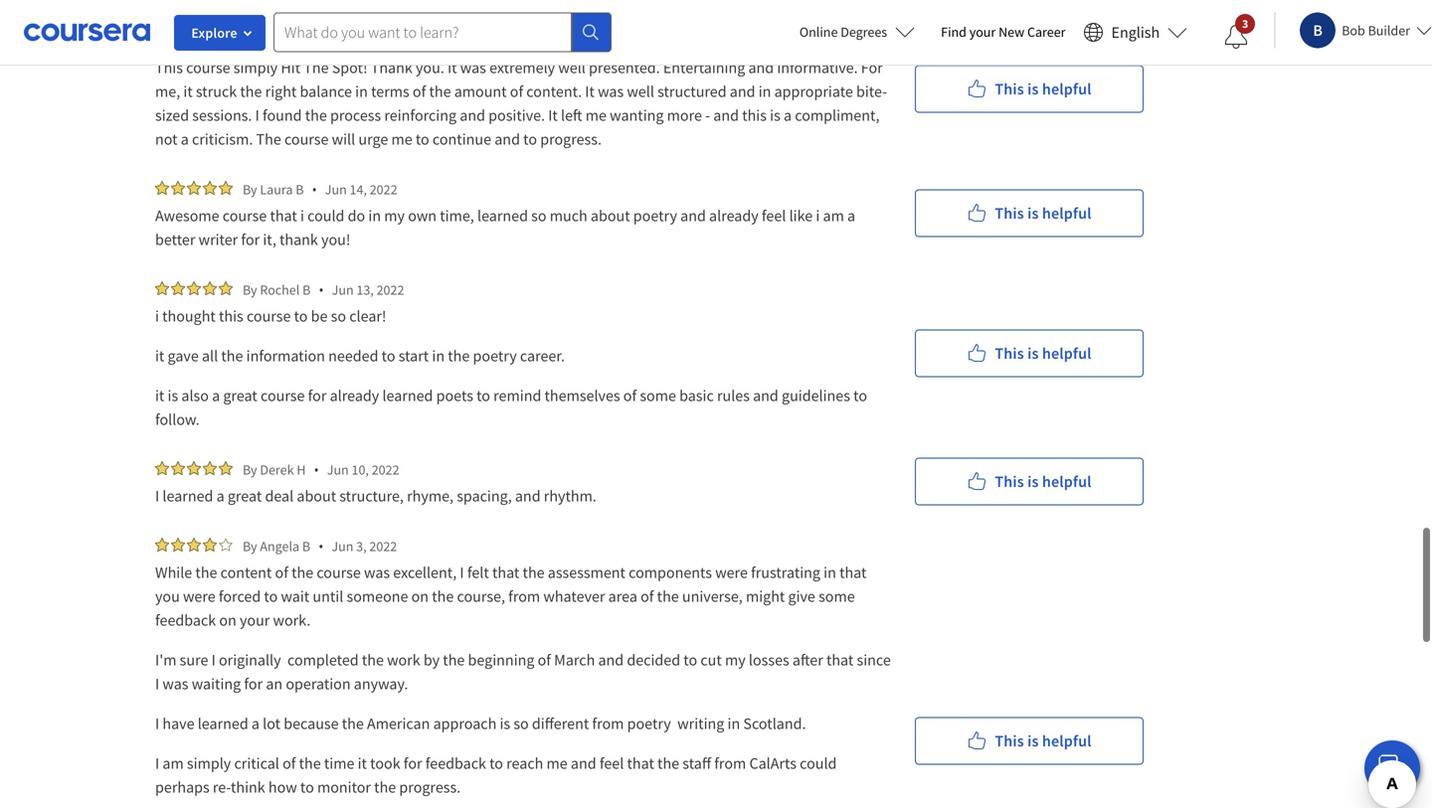 Task type: describe. For each thing, give the bounding box(es) containing it.
the up anyway. on the left bottom
[[362, 650, 384, 670]]

rochel
[[260, 281, 300, 299]]

course inside awesome course that i could do in my own time, learned so much about poetry and already feel like i am a better writer for it, thank you!
[[223, 206, 267, 226]]

explore
[[191, 24, 237, 42]]

thank
[[279, 230, 318, 250]]

the down took
[[374, 778, 396, 798]]

progress. inside i am simply critical of the time it took for feedback to reach me and feel that the staff from calarts could perhaps re-think how to monitor the progress.
[[399, 778, 461, 798]]

struck
[[196, 82, 237, 101]]

to left reach
[[489, 754, 503, 774]]

bob builder
[[1342, 21, 1410, 39]]

terms
[[371, 82, 409, 101]]

for inside 'it is also a great course for already learned poets to remind themselves of some basic rules and guidelines to follow.'
[[308, 386, 327, 406]]

monitor
[[317, 778, 371, 798]]

show notifications image
[[1224, 25, 1248, 49]]

the right because
[[342, 714, 364, 734]]

b left bob
[[1313, 20, 1323, 40]]

course inside while the content of the course was excellent, i felt that the assessment components were frustrating in that you were forced to wait until someone on the course, from whatever area of the universe, might give some feedback on your work.
[[317, 563, 361, 583]]

i inside while the content of the course was excellent, i felt that the assessment components were frustrating in that you were forced to wait until someone on the course, from whatever area of the universe, might give some feedback on your work.
[[460, 563, 464, 583]]

i down i'm
[[155, 674, 159, 694]]

i inside this course simply hit the spot! thank you. it was extremely well presented. entertaining and informative. for me, it struck the right balance in terms of the amount of content. it was well structured and in appropriate bite- sized sessions. i found the process reinforcing and positive. it left me wanting more - and this is a compliment, not a criticism. the course will urge me to continue and to progress.
[[255, 105, 259, 125]]

explore button
[[174, 15, 266, 51]]

was inside i'm sure i originally  completed the work by the beginning of march and decided to cut my losses after that since i was waiting for an operation anyway.
[[163, 674, 188, 694]]

could inside i am simply critical of the time it took for feedback to reach me and feel that the staff from calarts could perhaps re-think how to monitor the progress.
[[800, 754, 837, 774]]

to inside i'm sure i originally  completed the work by the beginning of march and decided to cut my losses after that since i was waiting for an operation anyway.
[[684, 650, 697, 670]]

after
[[793, 650, 823, 670]]

in inside awesome course that i could do in my own time, learned so much about poetry and already feel like i am a better writer for it, thank you!
[[368, 206, 381, 226]]

you.
[[416, 58, 444, 78]]

think
[[231, 778, 265, 798]]

your inside while the content of the course was excellent, i felt that the assessment components were frustrating in that you were forced to wait until someone on the course, from whatever area of the universe, might give some feedback on your work.
[[240, 611, 270, 631]]

• left 3,
[[318, 537, 324, 556]]

2022 inside the by angela b • jun 3, 2022
[[369, 538, 397, 555]]

this inside this course simply hit the spot! thank you. it was extremely well presented. entertaining and informative. for me, it struck the right balance in terms of the amount of content. it was well structured and in appropriate bite- sized sessions. i found the process reinforcing and positive. it left me wanting more - and this is a compliment, not a criticism. the course will urge me to continue and to progress.
[[742, 105, 767, 125]]

laura
[[260, 181, 293, 198]]

2022 inside 'by rochel b • jun 13, 2022'
[[377, 281, 404, 299]]

my inside i'm sure i originally  completed the work by the beginning of march and decided to cut my losses after that since i was waiting for an operation anyway.
[[725, 650, 746, 670]]

lot
[[263, 714, 281, 734]]

3 this is helpful button from the top
[[915, 330, 1144, 377]]

of inside i am simply critical of the time it took for feedback to reach me and feel that the staff from calarts could perhaps re-think how to monitor the progress.
[[283, 754, 296, 774]]

am inside i am simply critical of the time it took for feedback to reach me and feel that the staff from calarts could perhaps re-think how to monitor the progress.
[[163, 754, 184, 774]]

time,
[[440, 206, 474, 226]]

1 vertical spatial about
[[297, 486, 336, 506]]

• for deal
[[314, 460, 319, 479]]

in right start
[[432, 346, 445, 366]]

0 horizontal spatial me
[[391, 129, 412, 149]]

this is helpful for i learned a great deal about structure, rhyme, spacing, and rhythm.
[[995, 472, 1092, 492]]

in up process
[[355, 82, 368, 101]]

staff
[[683, 754, 711, 774]]

wanting
[[610, 105, 664, 125]]

2 vertical spatial so
[[513, 714, 529, 734]]

this inside this course simply hit the spot! thank you. it was extremely well presented. entertaining and informative. for me, it struck the right balance in terms of the amount of content. it was well structured and in appropriate bite- sized sessions. i found the process reinforcing and positive. it left me wanting more - and this is a compliment, not a criticism. the course will urge me to continue and to progress.
[[155, 58, 183, 78]]

writer
[[198, 230, 238, 250]]

critical
[[234, 754, 279, 774]]

in left appropriate
[[759, 82, 771, 101]]

a up "star" image
[[216, 486, 224, 506]]

amount
[[454, 82, 507, 101]]

rhythm.
[[544, 486, 597, 506]]

derek
[[260, 461, 294, 479]]

online degrees button
[[783, 10, 931, 54]]

will
[[332, 129, 355, 149]]

by for that
[[243, 181, 257, 198]]

i right sure at the left bottom of the page
[[211, 650, 216, 670]]

to left start
[[382, 346, 395, 366]]

while the content of the course was excellent, i felt that the assessment components were frustrating in that you were forced to wait until someone on the course, from whatever area of the universe, might give some feedback on your work.
[[155, 563, 870, 631]]

helpful for awesome course that i could do in my own time, learned so much about poetry and already feel like i am a better writer for it, thank you!
[[1042, 203, 1092, 223]]

of down angela
[[275, 563, 288, 583]]

you!
[[321, 230, 351, 250]]

in right "writing"
[[727, 714, 740, 734]]

basic
[[679, 386, 714, 406]]

0 vertical spatial the
[[304, 58, 329, 78]]

thought
[[162, 306, 216, 326]]

3
[[1242, 16, 1249, 31]]

clear!
[[349, 306, 386, 326]]

cut
[[700, 650, 722, 670]]

english button
[[1076, 0, 1196, 65]]

1 vertical spatial poetry
[[473, 346, 517, 366]]

about inside awesome course that i could do in my own time, learned so much about poetry and already feel like i am a better writer for it, thank you!
[[591, 206, 630, 226]]

1 vertical spatial great
[[228, 486, 262, 506]]

i inside i am simply critical of the time it took for feedback to reach me and feel that the staff from calarts could perhaps re-think how to monitor the progress.
[[155, 754, 159, 774]]

2 horizontal spatial i
[[816, 206, 820, 226]]

the down 'balance'
[[305, 105, 327, 125]]

simply for hit
[[233, 58, 278, 78]]

3 this is helpful from the top
[[995, 344, 1092, 363]]

already inside awesome course that i could do in my own time, learned so much about poetry and already feel like i am a better writer for it, thank you!
[[709, 206, 759, 226]]

0 horizontal spatial the
[[256, 129, 281, 149]]

much
[[550, 206, 587, 226]]

1 horizontal spatial your
[[969, 23, 996, 41]]

poetry inside awesome course that i could do in my own time, learned so much about poetry and already feel like i am a better writer for it, thank you!
[[633, 206, 677, 226]]

simply for critical
[[187, 754, 231, 774]]

and inside 'it is also a great course for already learned poets to remind themselves of some basic rules and guidelines to follow.'
[[753, 386, 779, 406]]

calarts
[[749, 754, 797, 774]]

losses
[[749, 650, 789, 670]]

that inside i am simply critical of the time it took for feedback to reach me and feel that the staff from calarts could perhaps re-think how to monitor the progress.
[[627, 754, 654, 774]]

left
[[561, 105, 582, 125]]

frustrating
[[751, 563, 820, 583]]

a right the not
[[181, 129, 189, 149]]

progress. inside this course simply hit the spot! thank you. it was extremely well presented. entertaining and informative. for me, it struck the right balance in terms of the amount of content. it was well structured and in appropriate bite- sized sessions. i found the process reinforcing and positive. it left me wanting more - and this is a compliment, not a criticism. the course will urge me to continue and to progress.
[[540, 129, 602, 149]]

extremely
[[489, 58, 555, 78]]

this is helpful button for awesome course that i could do in my own time, learned so much about poetry and already feel like i am a better writer for it, thank you!
[[915, 189, 1144, 237]]

am inside awesome course that i could do in my own time, learned so much about poetry and already feel like i am a better writer for it, thank you!
[[823, 206, 844, 226]]

b for by angela b • jun 3, 2022
[[302, 538, 310, 555]]

from inside while the content of the course was excellent, i felt that the assessment components were frustrating in that you were forced to wait until someone on the course, from whatever area of the universe, might give some feedback on your work.
[[508, 587, 540, 607]]

1 vertical spatial were
[[183, 587, 215, 607]]

i'm
[[155, 650, 176, 670]]

that right frustrating
[[839, 563, 867, 583]]

the right while
[[195, 563, 217, 583]]

1 horizontal spatial i
[[300, 206, 304, 226]]

until
[[313, 587, 343, 607]]

content
[[220, 563, 272, 583]]

structured
[[657, 82, 727, 101]]

american
[[367, 714, 430, 734]]

to down "reinforcing" on the top
[[416, 129, 429, 149]]

it left gave
[[155, 346, 164, 366]]

degrees
[[841, 23, 887, 41]]

i left have
[[155, 714, 159, 734]]

so inside awesome course that i could do in my own time, learned so much about poetry and already feel like i am a better writer for it, thank you!
[[531, 206, 547, 226]]

universe,
[[682, 587, 743, 607]]

this is helpful button for i learned a great deal about structure, rhyme, spacing, and rhythm.
[[915, 458, 1144, 506]]

felt
[[467, 563, 489, 583]]

be
[[311, 306, 328, 326]]

writing
[[677, 714, 724, 734]]

i thought this course to be so clear!
[[155, 306, 386, 326]]

me,
[[155, 82, 180, 101]]

to right how
[[300, 778, 314, 798]]

2 vertical spatial poetry
[[627, 714, 671, 734]]

jun inside 'by rochel b • jun 13, 2022'
[[332, 281, 354, 299]]

0 vertical spatial well
[[558, 58, 586, 78]]

was inside while the content of the course was excellent, i felt that the assessment components were frustrating in that you were forced to wait until someone on the course, from whatever area of the universe, might give some feedback on your work.
[[364, 563, 390, 583]]

by for a
[[243, 461, 257, 479]]

could inside awesome course that i could do in my own time, learned so much about poetry and already feel like i am a better writer for it, thank you!
[[307, 206, 345, 226]]

by for simply
[[243, 32, 257, 50]]

What do you want to learn? text field
[[273, 12, 572, 52]]

rhyme,
[[407, 486, 454, 506]]

the up poets
[[448, 346, 470, 366]]

13,
[[356, 281, 374, 299]]

own
[[408, 206, 437, 226]]

work.
[[273, 611, 311, 631]]

this for by angela b • jun 3, 2022
[[995, 731, 1024, 751]]

the up whatever
[[523, 563, 545, 583]]

10,
[[352, 461, 369, 479]]

this is helpful button for this course simply hit the spot! thank you. it was extremely well presented. entertaining and informative. for me, it struck the right balance in terms of the amount of content. it was well structured and in appropriate bite- sized sessions. i found the process reinforcing and positive. it left me wanting more - and this is a compliment, not a criticism. the course will urge me to continue and to progress.
[[915, 65, 1144, 113]]

found
[[263, 105, 302, 125]]

career
[[1027, 23, 1066, 41]]

some inside while the content of the course was excellent, i felt that the assessment components were frustrating in that you were forced to wait until someone on the course, from whatever area of the universe, might give some feedback on your work.
[[819, 587, 855, 607]]

to right guidelines
[[853, 386, 867, 406]]

course down found
[[284, 129, 329, 149]]

find
[[941, 23, 967, 41]]

all
[[202, 346, 218, 366]]

it inside i am simply critical of the time it took for feedback to reach me and feel that the staff from calarts could perhaps re-think how to monitor the progress.
[[358, 754, 367, 774]]

sessions.
[[192, 105, 252, 125]]

whatever
[[543, 587, 605, 607]]

feel inside awesome course that i could do in my own time, learned so much about poetry and already feel like i am a better writer for it, thank you!
[[762, 206, 786, 226]]

my inside awesome course that i could do in my own time, learned so much about poetry and already feel like i am a better writer for it, thank you!
[[384, 206, 405, 226]]

of inside i'm sure i originally  completed the work by the beginning of march and decided to cut my losses after that since i was waiting for an operation anyway.
[[538, 650, 551, 670]]

great inside 'it is also a great course for already learned poets to remind themselves of some basic rules and guidelines to follow.'
[[223, 386, 257, 406]]

i learned a great deal about structure, rhyme, spacing, and rhythm.
[[155, 486, 597, 506]]

and inside i am simply critical of the time it took for feedback to reach me and feel that the staff from calarts could perhaps re-think how to monitor the progress.
[[571, 754, 596, 774]]

thank
[[371, 58, 413, 78]]

coursera image
[[24, 16, 150, 48]]

content.
[[526, 82, 582, 101]]

awesome
[[155, 206, 219, 226]]

appropriate
[[774, 82, 853, 101]]

give
[[788, 587, 815, 607]]

the left time
[[299, 754, 321, 774]]

of up "reinforcing" on the top
[[413, 82, 426, 101]]

continue
[[433, 129, 491, 149]]

process
[[330, 105, 381, 125]]

the left right
[[240, 82, 262, 101]]

to down positive.
[[523, 129, 537, 149]]

urge
[[358, 129, 388, 149]]

this is helpful for awesome course that i could do in my own time, learned so much about poetry and already feel like i am a better writer for it, thank you!
[[995, 203, 1092, 223]]

5 this is helpful button from the top
[[915, 718, 1144, 765]]

gave
[[168, 346, 199, 366]]

this for by derek h • jun 10, 2022
[[995, 472, 1024, 492]]

of up positive.
[[510, 82, 523, 101]]

better
[[155, 230, 195, 250]]

to left the be
[[294, 306, 308, 326]]

course down rochel
[[247, 306, 291, 326]]

b for by rochel b • jun 13, 2022
[[302, 281, 311, 299]]

area
[[608, 587, 637, 607]]

needed
[[328, 346, 378, 366]]

for inside i am simply critical of the time it took for feedback to reach me and feel that the staff from calarts could perhaps re-think how to monitor the progress.
[[404, 754, 422, 774]]

it is also a great course for already learned poets to remind themselves of some basic rules and guidelines to follow.
[[155, 386, 870, 430]]

the right all
[[221, 346, 243, 366]]

english
[[1111, 22, 1160, 42]]

wait
[[281, 587, 310, 607]]

star image
[[219, 538, 233, 552]]

time
[[324, 754, 354, 774]]



Task type: vqa. For each thing, say whether or not it's contained in the screenshot.
'Courses'
no



Task type: locate. For each thing, give the bounding box(es) containing it.
could up 'you!'
[[307, 206, 345, 226]]

this
[[742, 105, 767, 125], [219, 306, 243, 326]]

1 horizontal spatial about
[[591, 206, 630, 226]]

the down components
[[657, 587, 679, 607]]

filled star image
[[155, 33, 169, 47], [187, 33, 201, 47], [219, 33, 233, 47], [187, 281, 201, 295], [171, 461, 185, 475], [155, 538, 169, 552], [171, 538, 185, 552], [187, 538, 201, 552], [203, 538, 217, 552]]

am right like
[[823, 206, 844, 226]]

compliment,
[[795, 105, 880, 125]]

2 by from the top
[[243, 181, 257, 198]]

course down information
[[261, 386, 305, 406]]

me right left
[[586, 105, 607, 125]]

0 horizontal spatial am
[[163, 754, 184, 774]]

jun for about
[[327, 461, 349, 479]]

0 vertical spatial simply
[[233, 58, 278, 78]]

0 horizontal spatial already
[[330, 386, 379, 406]]

could
[[307, 206, 345, 226], [800, 754, 837, 774]]

0 vertical spatial this
[[742, 105, 767, 125]]

1 horizontal spatial from
[[592, 714, 624, 734]]

1 vertical spatial it
[[585, 82, 595, 101]]

a left the lot
[[251, 714, 260, 734]]

your right the find
[[969, 23, 996, 41]]

1 vertical spatial progress.
[[399, 778, 461, 798]]

2 horizontal spatial it
[[585, 82, 595, 101]]

simply down david
[[233, 58, 278, 78]]

remind
[[493, 386, 541, 406]]

0 horizontal spatial feedback
[[155, 611, 216, 631]]

0 vertical spatial it
[[447, 58, 457, 78]]

14,
[[350, 32, 367, 50], [350, 181, 367, 198]]

filled star image
[[171, 33, 185, 47], [203, 33, 217, 47], [155, 181, 169, 195], [171, 181, 185, 195], [187, 181, 201, 195], [203, 181, 217, 195], [219, 181, 233, 195], [155, 281, 169, 295], [171, 281, 185, 295], [203, 281, 217, 295], [219, 281, 233, 295], [155, 461, 169, 475], [187, 461, 201, 475], [203, 461, 217, 475], [219, 461, 233, 475]]

for left it,
[[241, 230, 260, 250]]

this for by david p • jun 14, 2022
[[995, 79, 1024, 99]]

it left took
[[358, 754, 367, 774]]

2022 right 13,
[[377, 281, 404, 299]]

since
[[857, 650, 891, 670]]

0 horizontal spatial it
[[447, 58, 457, 78]]

assessment
[[548, 563, 625, 583]]

the down found
[[256, 129, 281, 149]]

i have learned a lot because the american approach is so different from poetry  writing in scotland.
[[155, 714, 806, 734]]

1 vertical spatial on
[[219, 611, 236, 631]]

this is helpful for this course simply hit the spot! thank you. it was extremely well presented. entertaining and informative. for me, it struck the right balance in terms of the amount of content. it was well structured and in appropriate bite- sized sessions. i found the process reinforcing and positive. it left me wanting more - and this is a compliment, not a criticism. the course will urge me to continue and to progress.
[[995, 79, 1092, 99]]

1 vertical spatial so
[[331, 306, 346, 326]]

1 horizontal spatial it
[[548, 105, 558, 125]]

1 vertical spatial already
[[330, 386, 379, 406]]

poetry right much
[[633, 206, 677, 226]]

1 vertical spatial the
[[256, 129, 281, 149]]

in right do
[[368, 206, 381, 226]]

well up wanting
[[627, 82, 654, 101]]

2 helpful from the top
[[1042, 203, 1092, 223]]

am
[[823, 206, 844, 226], [163, 754, 184, 774]]

was up amount
[[460, 58, 486, 78]]

1 vertical spatial this
[[219, 306, 243, 326]]

jun for spot!
[[325, 32, 347, 50]]

the up wait
[[291, 563, 313, 583]]

while
[[155, 563, 192, 583]]

5 by from the top
[[243, 538, 257, 555]]

2022 inside by david p • jun 14, 2022
[[370, 32, 397, 50]]

spacing,
[[457, 486, 512, 506]]

2022 for structure,
[[372, 461, 399, 479]]

anyway.
[[354, 674, 408, 694]]

1 vertical spatial am
[[163, 754, 184, 774]]

1 horizontal spatial feedback
[[425, 754, 486, 774]]

0 vertical spatial my
[[384, 206, 405, 226]]

0 vertical spatial great
[[223, 386, 257, 406]]

it
[[447, 58, 457, 78], [585, 82, 595, 101], [548, 105, 558, 125]]

2 horizontal spatial me
[[586, 105, 607, 125]]

0 horizontal spatial from
[[508, 587, 540, 607]]

i left thought
[[155, 306, 159, 326]]

me inside i am simply critical of the time it took for feedback to reach me and feel that the staff from calarts could perhaps re-think how to monitor the progress.
[[547, 754, 568, 774]]

learned down follow.
[[163, 486, 213, 506]]

a right like
[[847, 206, 855, 226]]

2022 for in
[[370, 181, 397, 198]]

and inside i'm sure i originally  completed the work by the beginning of march and decided to cut my losses after that since i was waiting for an operation anyway.
[[598, 650, 624, 670]]

a down appropriate
[[784, 105, 792, 125]]

4 helpful from the top
[[1042, 472, 1092, 492]]

0 vertical spatial already
[[709, 206, 759, 226]]

how
[[268, 778, 297, 798]]

themselves
[[545, 386, 620, 406]]

work
[[387, 650, 420, 670]]

0 horizontal spatial well
[[558, 58, 586, 78]]

find your new career
[[941, 23, 1066, 41]]

• for could
[[312, 180, 317, 199]]

career.
[[520, 346, 565, 366]]

a inside awesome course that i could do in my own time, learned so much about poetry and already feel like i am a better writer for it, thank you!
[[847, 206, 855, 226]]

some right give
[[819, 587, 855, 607]]

to right poets
[[476, 386, 490, 406]]

• for the
[[312, 32, 317, 51]]

learned
[[477, 206, 528, 226], [382, 386, 433, 406], [163, 486, 213, 506], [198, 714, 248, 734]]

0 horizontal spatial my
[[384, 206, 405, 226]]

from right different
[[592, 714, 624, 734]]

14, for do
[[350, 181, 367, 198]]

feedback inside i am simply critical of the time it took for feedback to reach me and feel that the staff from calarts could perhaps re-think how to monitor the progress.
[[425, 754, 486, 774]]

b for by laura b • jun 14, 2022
[[296, 181, 304, 198]]

h
[[297, 461, 306, 479]]

2 vertical spatial it
[[548, 105, 558, 125]]

0 horizontal spatial were
[[183, 587, 215, 607]]

were right you
[[183, 587, 215, 607]]

5 this is helpful from the top
[[995, 731, 1092, 751]]

14, up spot!
[[350, 32, 367, 50]]

that right after
[[826, 650, 854, 670]]

1 vertical spatial me
[[391, 129, 412, 149]]

1 horizontal spatial could
[[800, 754, 837, 774]]

completed
[[287, 650, 359, 670]]

poetry left "writing"
[[627, 714, 671, 734]]

on down excellent,
[[411, 587, 429, 607]]

by inside by laura b • jun 14, 2022
[[243, 181, 257, 198]]

0 horizontal spatial some
[[640, 386, 676, 406]]

my left own at the top
[[384, 206, 405, 226]]

2022
[[370, 32, 397, 50], [370, 181, 397, 198], [377, 281, 404, 299], [372, 461, 399, 479], [369, 538, 397, 555]]

2 this is helpful button from the top
[[915, 189, 1144, 237]]

entertaining
[[663, 58, 745, 78]]

it inside this course simply hit the spot! thank you. it was extremely well presented. entertaining and informative. for me, it struck the right balance in terms of the amount of content. it was well structured and in appropriate bite- sized sessions. i found the process reinforcing and positive. it left me wanting more - and this is a compliment, not a criticism. the course will urge me to continue and to progress.
[[183, 82, 193, 101]]

this right -
[[742, 105, 767, 125]]

None search field
[[273, 12, 612, 52]]

well
[[558, 58, 586, 78], [627, 82, 654, 101]]

1 horizontal spatial my
[[725, 650, 746, 670]]

chat with us image
[[1376, 753, 1408, 785]]

so right the be
[[331, 306, 346, 326]]

jun inside by derek h • jun 10, 2022
[[327, 461, 349, 479]]

feedback inside while the content of the course was excellent, i felt that the assessment components were frustrating in that you were forced to wait until someone on the course, from whatever area of the universe, might give some feedback on your work.
[[155, 611, 216, 631]]

b right rochel
[[302, 281, 311, 299]]

3,
[[356, 538, 367, 555]]

from right "staff"
[[714, 754, 746, 774]]

about
[[591, 206, 630, 226], [297, 486, 336, 506]]

it right me,
[[183, 82, 193, 101]]

in right frustrating
[[824, 563, 836, 583]]

0 horizontal spatial your
[[240, 611, 270, 631]]

1 horizontal spatial me
[[547, 754, 568, 774]]

by rochel b • jun 13, 2022
[[243, 280, 404, 299]]

1 horizontal spatial am
[[823, 206, 844, 226]]

1 horizontal spatial were
[[715, 563, 748, 583]]

14, for spot!
[[350, 32, 367, 50]]

4 by from the top
[[243, 461, 257, 479]]

0 vertical spatial could
[[307, 206, 345, 226]]

to inside while the content of the course was excellent, i felt that the assessment components were frustrating in that you were forced to wait until someone on the course, from whatever area of the universe, might give some feedback on your work.
[[264, 587, 278, 607]]

0 vertical spatial feedback
[[155, 611, 216, 631]]

b inside the by angela b • jun 3, 2022
[[302, 538, 310, 555]]

2022 inside by derek h • jun 10, 2022
[[372, 461, 399, 479]]

0 vertical spatial 14,
[[350, 32, 367, 50]]

1 vertical spatial well
[[627, 82, 654, 101]]

of left march
[[538, 650, 551, 670]]

1 horizontal spatial already
[[709, 206, 759, 226]]

to left wait
[[264, 587, 278, 607]]

jun inside the by angela b • jun 3, 2022
[[332, 538, 353, 555]]

2 vertical spatial from
[[714, 754, 746, 774]]

14, inside by laura b • jun 14, 2022
[[350, 181, 367, 198]]

bite-
[[856, 82, 887, 101]]

2022 up thank
[[370, 32, 397, 50]]

course
[[186, 58, 230, 78], [284, 129, 329, 149], [223, 206, 267, 226], [247, 306, 291, 326], [261, 386, 305, 406], [317, 563, 361, 583]]

poets
[[436, 386, 473, 406]]

0 horizontal spatial simply
[[187, 754, 231, 774]]

different
[[532, 714, 589, 734]]

0 vertical spatial on
[[411, 587, 429, 607]]

about down by derek h • jun 10, 2022
[[297, 486, 336, 506]]

reinforcing
[[384, 105, 457, 125]]

was down presented.
[[598, 82, 624, 101]]

course up struck
[[186, 58, 230, 78]]

it right content.
[[585, 82, 595, 101]]

1 vertical spatial my
[[725, 650, 746, 670]]

already inside 'it is also a great course for already learned poets to remind themselves of some basic rules and guidelines to follow.'
[[330, 386, 379, 406]]

this for by laura b • jun 14, 2022
[[995, 203, 1024, 223]]

2022 right 3,
[[369, 538, 397, 555]]

1 horizontal spatial on
[[411, 587, 429, 607]]

i up thank
[[300, 206, 304, 226]]

learned down start
[[382, 386, 433, 406]]

0 vertical spatial progress.
[[540, 129, 602, 149]]

forced
[[219, 587, 261, 607]]

by laura b • jun 14, 2022
[[243, 180, 397, 199]]

that left "staff"
[[627, 754, 654, 774]]

2022 for thank
[[370, 32, 397, 50]]

in inside while the content of the course was excellent, i felt that the assessment components were frustrating in that you were forced to wait until someone on the course, from whatever area of the universe, might give some feedback on your work.
[[824, 563, 836, 583]]

by inside 'by rochel b • jun 13, 2022'
[[243, 281, 257, 299]]

progress. down left
[[540, 129, 602, 149]]

structure,
[[339, 486, 404, 506]]

0 vertical spatial me
[[586, 105, 607, 125]]

0 horizontal spatial on
[[219, 611, 236, 631]]

0 vertical spatial were
[[715, 563, 748, 583]]

simply inside this course simply hit the spot! thank you. it was extremely well presented. entertaining and informative. for me, it struck the right balance in terms of the amount of content. it was well structured and in appropriate bite- sized sessions. i found the process reinforcing and positive. it left me wanting more - and this is a compliment, not a criticism. the course will urge me to continue and to progress.
[[233, 58, 278, 78]]

2022 inside by laura b • jun 14, 2022
[[370, 181, 397, 198]]

1 horizontal spatial some
[[819, 587, 855, 607]]

is inside 'it is also a great course for already learned poets to remind themselves of some basic rules and guidelines to follow.'
[[168, 386, 178, 406]]

2 horizontal spatial so
[[531, 206, 547, 226]]

for inside awesome course that i could do in my own time, learned so much about poetry and already feel like i am a better writer for it, thank you!
[[241, 230, 260, 250]]

jun left 13,
[[332, 281, 354, 299]]

1 horizontal spatial simply
[[233, 58, 278, 78]]

new
[[999, 23, 1025, 41]]

5 helpful from the top
[[1042, 731, 1092, 751]]

jun left "10,"
[[327, 461, 349, 479]]

1 vertical spatial 14,
[[350, 181, 367, 198]]

by inside the by angela b • jun 3, 2022
[[243, 538, 257, 555]]

2022 down urge
[[370, 181, 397, 198]]

were up universe,
[[715, 563, 748, 583]]

that right the felt
[[492, 563, 519, 583]]

by left derek
[[243, 461, 257, 479]]

was down i'm
[[163, 674, 188, 694]]

your down forced
[[240, 611, 270, 631]]

by angela b • jun 3, 2022
[[243, 537, 397, 556]]

from inside i am simply critical of the time it took for feedback to reach me and feel that the staff from calarts could perhaps re-think how to monitor the progress.
[[714, 754, 746, 774]]

0 horizontal spatial feel
[[600, 754, 624, 774]]

poetry
[[633, 206, 677, 226], [473, 346, 517, 366], [627, 714, 671, 734]]

1 vertical spatial from
[[592, 714, 624, 734]]

already left like
[[709, 206, 759, 226]]

1 by from the top
[[243, 32, 257, 50]]

•
[[312, 32, 317, 51], [312, 180, 317, 199], [319, 280, 324, 299], [314, 460, 319, 479], [318, 537, 324, 556]]

it up follow.
[[155, 386, 164, 406]]

i up while
[[155, 486, 159, 506]]

course up it,
[[223, 206, 267, 226]]

you
[[155, 587, 180, 607]]

this right thought
[[219, 306, 243, 326]]

1 14, from the top
[[350, 32, 367, 50]]

0 vertical spatial am
[[823, 206, 844, 226]]

learned right time,
[[477, 206, 528, 226]]

jun for do
[[325, 181, 347, 198]]

some
[[640, 386, 676, 406], [819, 587, 855, 607]]

the down the you.
[[429, 82, 451, 101]]

0 vertical spatial your
[[969, 23, 996, 41]]

am up perhaps
[[163, 754, 184, 774]]

course up the "until"
[[317, 563, 361, 583]]

helpful for this course simply hit the spot! thank you. it was extremely well presented. entertaining and informative. for me, it struck the right balance in terms of the amount of content. it was well structured and in appropriate bite- sized sessions. i found the process reinforcing and positive. it left me wanting more - and this is a compliment, not a criticism. the course will urge me to continue and to progress.
[[1042, 79, 1092, 99]]

course inside 'it is also a great course for already learned poets to remind themselves of some basic rules and guidelines to follow.'
[[261, 386, 305, 406]]

feel left "staff"
[[600, 754, 624, 774]]

is inside this course simply hit the spot! thank you. it was extremely well presented. entertaining and informative. for me, it struck the right balance in terms of the amount of content. it was well structured and in appropriate bite- sized sessions. i found the process reinforcing and positive. it left me wanting more - and this is a compliment, not a criticism. the course will urge me to continue and to progress.
[[770, 105, 780, 125]]

0 vertical spatial poetry
[[633, 206, 677, 226]]

beginning
[[468, 650, 534, 670]]

1 horizontal spatial well
[[627, 82, 654, 101]]

it inside 'it is also a great course for already learned poets to remind themselves of some basic rules and guidelines to follow.'
[[155, 386, 164, 406]]

2 horizontal spatial from
[[714, 754, 746, 774]]

david
[[260, 32, 293, 50]]

1 horizontal spatial the
[[304, 58, 329, 78]]

it gave all the information needed to start in the poetry career.
[[155, 346, 568, 366]]

online degrees
[[799, 23, 887, 41]]

the left "staff"
[[657, 754, 679, 774]]

for
[[861, 58, 883, 78]]

spot!
[[332, 58, 368, 78]]

helpful for i learned a great deal about structure, rhyme, spacing, and rhythm.
[[1042, 472, 1092, 492]]

1 horizontal spatial this
[[742, 105, 767, 125]]

some inside 'it is also a great course for already learned poets to remind themselves of some basic rules and guidelines to follow.'
[[640, 386, 676, 406]]

sure
[[180, 650, 208, 670]]

presented.
[[589, 58, 660, 78]]

b
[[1313, 20, 1323, 40], [296, 181, 304, 198], [302, 281, 311, 299], [302, 538, 310, 555]]

0 horizontal spatial so
[[331, 306, 346, 326]]

bob
[[1342, 21, 1365, 39]]

4 this is helpful from the top
[[995, 472, 1092, 492]]

0 vertical spatial some
[[640, 386, 676, 406]]

a right the also
[[212, 386, 220, 406]]

this for by rochel b • jun 13, 2022
[[995, 344, 1024, 363]]

learned inside awesome course that i could do in my own time, learned so much about poetry and already feel like i am a better writer for it, thank you!
[[477, 206, 528, 226]]

scotland.
[[743, 714, 806, 734]]

it
[[183, 82, 193, 101], [155, 346, 164, 366], [155, 386, 164, 406], [358, 754, 367, 774]]

simply inside i am simply critical of the time it took for feedback to reach me and feel that the staff from calarts could perhaps re-think how to monitor the progress.
[[187, 754, 231, 774]]

helpful
[[1042, 79, 1092, 99], [1042, 203, 1092, 223], [1042, 344, 1092, 363], [1042, 472, 1092, 492], [1042, 731, 1092, 751]]

4 this is helpful button from the top
[[915, 458, 1144, 506]]

not
[[155, 129, 178, 149]]

feel inside i am simply critical of the time it took for feedback to reach me and feel that the staff from calarts could perhaps re-think how to monitor the progress.
[[600, 754, 624, 774]]

learned down waiting
[[198, 714, 248, 734]]

jun up 'you!'
[[325, 181, 347, 198]]

1 vertical spatial your
[[240, 611, 270, 631]]

14, inside by david p • jun 14, 2022
[[350, 32, 367, 50]]

already down needed
[[330, 386, 379, 406]]

2 this is helpful from the top
[[995, 203, 1092, 223]]

me
[[586, 105, 607, 125], [391, 129, 412, 149], [547, 754, 568, 774]]

0 horizontal spatial about
[[297, 486, 336, 506]]

0 vertical spatial so
[[531, 206, 547, 226]]

feedback down approach
[[425, 754, 486, 774]]

1 this is helpful button from the top
[[915, 65, 1144, 113]]

great right the also
[[223, 386, 257, 406]]

0 vertical spatial about
[[591, 206, 630, 226]]

information
[[246, 346, 325, 366]]

3 by from the top
[[243, 281, 257, 299]]

the right by
[[443, 650, 465, 670]]

do
[[348, 206, 365, 226]]

of right "area"
[[641, 587, 654, 607]]

some left "basic"
[[640, 386, 676, 406]]

because
[[284, 714, 339, 734]]

• right h
[[314, 460, 319, 479]]

for inside i'm sure i originally  completed the work by the beginning of march and decided to cut my losses after that since i was waiting for an operation anyway.
[[244, 674, 263, 694]]

learned inside 'it is also a great course for already learned poets to remind themselves of some basic rules and guidelines to follow.'
[[382, 386, 433, 406]]

so
[[531, 206, 547, 226], [331, 306, 346, 326], [513, 714, 529, 734]]

for right took
[[404, 754, 422, 774]]

a inside 'it is also a great course for already learned poets to remind themselves of some basic rules and guidelines to follow.'
[[212, 386, 220, 406]]

0 horizontal spatial progress.
[[399, 778, 461, 798]]

0 horizontal spatial this
[[219, 306, 243, 326]]

0 horizontal spatial could
[[307, 206, 345, 226]]

of inside 'it is also a great course for already learned poets to remind themselves of some basic rules and guidelines to follow.'
[[623, 386, 637, 406]]

jun up spot!
[[325, 32, 347, 50]]

1 horizontal spatial feel
[[762, 206, 786, 226]]

b inside by laura b • jun 14, 2022
[[296, 181, 304, 198]]

by
[[424, 650, 440, 670]]

already
[[709, 206, 759, 226], [330, 386, 379, 406]]

builder
[[1368, 21, 1410, 39]]

start
[[398, 346, 429, 366]]

that down laura
[[270, 206, 297, 226]]

excellent,
[[393, 563, 457, 583]]

that
[[270, 206, 297, 226], [492, 563, 519, 583], [839, 563, 867, 583], [826, 650, 854, 670], [627, 754, 654, 774]]

by inside by david p • jun 14, 2022
[[243, 32, 257, 50]]

this is helpful button
[[915, 65, 1144, 113], [915, 189, 1144, 237], [915, 330, 1144, 377], [915, 458, 1144, 506], [915, 718, 1144, 765]]

0 horizontal spatial i
[[155, 306, 159, 326]]

components
[[629, 563, 712, 583]]

the down excellent,
[[432, 587, 454, 607]]

someone
[[347, 587, 408, 607]]

• up the be
[[319, 280, 324, 299]]

feel
[[762, 206, 786, 226], [600, 754, 624, 774]]

1 horizontal spatial progress.
[[540, 129, 602, 149]]

that inside i'm sure i originally  completed the work by the beginning of march and decided to cut my losses after that since i was waiting for an operation anyway.
[[826, 650, 854, 670]]

the right hit
[[304, 58, 329, 78]]

1 vertical spatial some
[[819, 587, 855, 607]]

3 helpful from the top
[[1042, 344, 1092, 363]]

1 helpful from the top
[[1042, 79, 1092, 99]]

1 vertical spatial simply
[[187, 754, 231, 774]]

on
[[411, 587, 429, 607], [219, 611, 236, 631]]

b inside 'by rochel b • jun 13, 2022'
[[302, 281, 311, 299]]

1 vertical spatial feel
[[600, 754, 624, 774]]

2 vertical spatial me
[[547, 754, 568, 774]]

1 horizontal spatial so
[[513, 714, 529, 734]]

that inside awesome course that i could do in my own time, learned so much about poetry and already feel like i am a better writer for it, thank you!
[[270, 206, 297, 226]]

1 this is helpful from the top
[[995, 79, 1092, 99]]

jun inside by laura b • jun 14, 2022
[[325, 181, 347, 198]]

0 vertical spatial feel
[[762, 206, 786, 226]]

and inside awesome course that i could do in my own time, learned so much about poetry and already feel like i am a better writer for it, thank you!
[[680, 206, 706, 226]]

2 14, from the top
[[350, 181, 367, 198]]

by inside by derek h • jun 10, 2022
[[243, 461, 257, 479]]

i
[[255, 105, 259, 125], [155, 486, 159, 506], [460, 563, 464, 583], [211, 650, 216, 670], [155, 674, 159, 694], [155, 714, 159, 734], [155, 754, 159, 774]]

progress. down took
[[399, 778, 461, 798]]

like
[[789, 206, 813, 226]]

0 vertical spatial from
[[508, 587, 540, 607]]

1 vertical spatial could
[[800, 754, 837, 774]]

jun inside by david p • jun 14, 2022
[[325, 32, 347, 50]]

1 vertical spatial feedback
[[425, 754, 486, 774]]

of up how
[[283, 754, 296, 774]]



